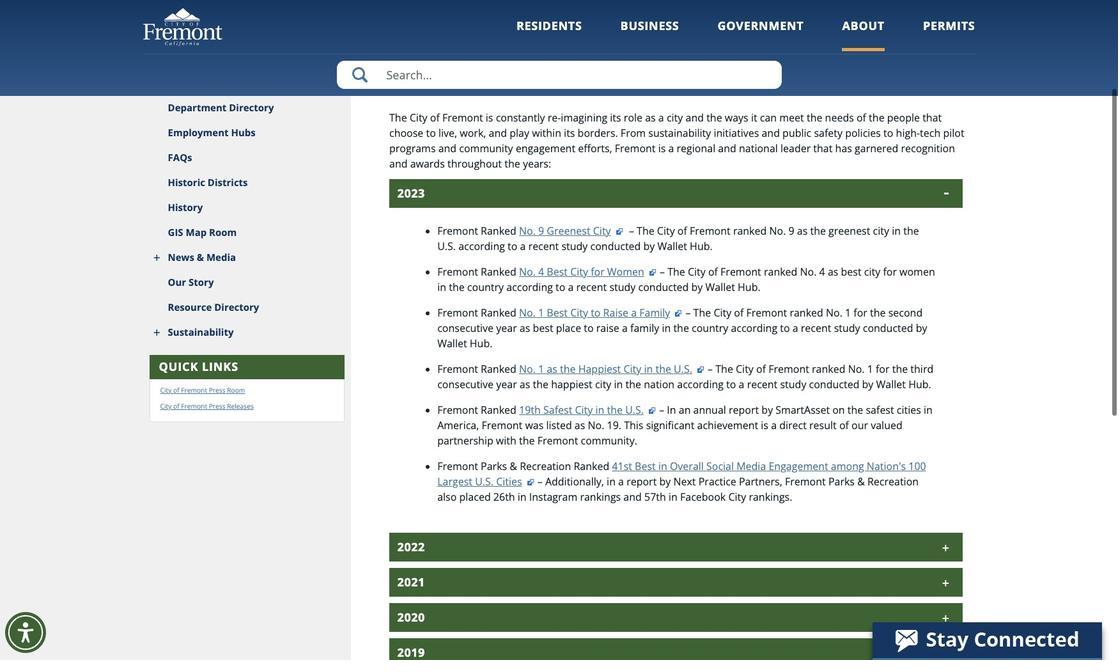 Task type: vqa. For each thing, say whether or not it's contained in the screenshot.


Task type: locate. For each thing, give the bounding box(es) containing it.
the
[[390, 111, 407, 125], [694, 306, 712, 320], [716, 362, 734, 376]]

historic
[[168, 176, 205, 189]]

ranked
[[734, 224, 767, 238], [764, 265, 798, 279], [790, 306, 824, 320], [813, 362, 846, 376]]

0 horizontal spatial recreation
[[520, 459, 571, 473]]

media up partners,
[[737, 459, 767, 473]]

0 vertical spatial consecutive
[[438, 321, 494, 335]]

press down "city of fremont press room"
[[209, 402, 226, 411]]

1 vertical spatial consecutive
[[438, 377, 494, 391]]

parks inside – additionally, in a report by next practice partners, fremont parks & recreation also placed 26th in instagram rankings and 57th in facebook city rankings.
[[829, 475, 855, 489]]

u.s. inside 41st best in overall social media engagement among nation's 100 largest u.s. cities
[[475, 475, 494, 489]]

as inside the city of fremont is constantly re-imagining its role as a city and the ways it can meet the needs of the people that choose to live, work, and play within its borders. from sustainability initiatives and public safety policies to high-tech pilot programs and community engagement efforts, fremont is a regional and national leader that has garnered recognition and awards throughout the years:
[[646, 111, 656, 125]]

gis
[[168, 226, 183, 239]]

ranked left 19th
[[481, 403, 517, 417]]

recent inside the – the city of fremont ranked no. 1 for the third consecutive year as the happiest city in the nation according to a recent study conducted by wallet hub.
[[748, 377, 778, 391]]

as right role
[[646, 111, 656, 125]]

best for place
[[547, 306, 568, 320]]

gis map room
[[168, 226, 237, 239]]

year inside – the city of fremont ranked no. 1 for the second consecutive year as best place to raise a family in the country according to a recent study conducted by wallet hub.
[[497, 321, 517, 335]]

and left 57th
[[624, 490, 642, 504]]

– inside – in an annual report by smartasset on the safest cities in america, fremont was listed as no. 19. this significant achievement is a direct result of our valued partnership with the fremont community.
[[660, 403, 665, 417]]

0 horizontal spatial that
[[814, 141, 833, 155]]

1 horizontal spatial 4
[[820, 265, 826, 279]]

– the city of fremont ranked no. 9 as the greenest city in the u.s. according to a recent study conducted by wallet hub.
[[438, 224, 920, 253]]

by up women
[[644, 239, 655, 253]]

according inside the – the city of fremont ranked no. 4  as best city for women in the country according to a recent study conducted by wallet hub.
[[507, 280, 553, 294]]

– the for conducted
[[660, 265, 686, 279]]

0 vertical spatial report
[[729, 403, 760, 417]]

ranked for 19th safest city in the u.s.
[[481, 403, 517, 417]]

& down among
[[858, 475, 865, 489]]

1 vertical spatial year
[[497, 377, 517, 391]]

community.
[[581, 434, 638, 448]]

0 vertical spatial is
[[486, 111, 494, 125]]

as left greenest at the right of page
[[798, 224, 808, 238]]

2 vertical spatial the
[[716, 362, 734, 376]]

conducted up women
[[591, 239, 641, 253]]

1 horizontal spatial &
[[510, 459, 518, 473]]

hub. inside the – the city of fremont ranked no. 1 for the third consecutive year as the happiest city in the nation according to a recent study conducted by wallet hub.
[[909, 377, 932, 391]]

government
[[718, 18, 804, 33]]

also
[[438, 490, 457, 504]]

and down programs
[[390, 157, 408, 171]]

the inside – the city of fremont ranked no. 1 for the second consecutive year as best place to raise a family in the country according to a recent study conducted by wallet hub.
[[694, 306, 712, 320]]

by left smartasset
[[762, 403, 774, 417]]

report for 57th
[[627, 475, 657, 489]]

– the down – the city of fremont ranked no. 9 as the greenest city in the u.s. according to a recent study conducted by wallet hub.
[[660, 265, 686, 279]]

the inside the – the city of fremont ranked no. 4  as best city for women in the country according to a recent study conducted by wallet hub.
[[449, 280, 465, 294]]

as down "fremont ranked no. 1 best city to raise a family"
[[520, 321, 531, 335]]

is down sustainability
[[659, 141, 666, 155]]

as down greenest at the right of page
[[828, 265, 839, 279]]

resource
[[168, 301, 212, 313]]

city down practice
[[729, 490, 747, 504]]

1 left second
[[846, 306, 852, 320]]

room up releases
[[227, 386, 245, 394]]

1 inside – the city of fremont ranked no. 1 for the second consecutive year as best place to raise a family in the country according to a recent study conducted by wallet hub.
[[846, 306, 852, 320]]

1 vertical spatial – the
[[660, 265, 686, 279]]

Search text field
[[337, 61, 782, 89]]

fremont
[[443, 111, 483, 125], [615, 141, 656, 155], [438, 224, 478, 238], [690, 224, 731, 238], [438, 265, 478, 279], [721, 265, 762, 279], [438, 306, 478, 320], [747, 306, 788, 320], [438, 362, 478, 376], [769, 362, 810, 376], [181, 386, 207, 394], [181, 402, 207, 411], [438, 403, 478, 417], [482, 418, 523, 432], [538, 434, 579, 448], [438, 459, 478, 473], [786, 475, 826, 489]]

2 vertical spatial is
[[762, 418, 769, 432]]

1 horizontal spatial about link
[[843, 18, 885, 51]]

nation's
[[867, 459, 907, 473]]

safest
[[867, 403, 895, 417]]

is
[[486, 111, 494, 125], [659, 141, 666, 155], [762, 418, 769, 432]]

– down the – the city of fremont ranked no. 4  as best city for women in the country according to a recent study conducted by wallet hub.
[[686, 306, 691, 320]]

about
[[390, 6, 412, 17], [843, 18, 885, 33]]

0 horizontal spatial its
[[564, 126, 575, 140]]

0 horizontal spatial report
[[627, 475, 657, 489]]

no. 4 best city for women link
[[519, 265, 658, 279]]

wallet
[[658, 239, 688, 253], [706, 280, 736, 294], [438, 336, 467, 350], [877, 377, 907, 391]]

our
[[168, 276, 186, 289]]

1 horizontal spatial recreation
[[868, 475, 919, 489]]

happiest
[[579, 362, 621, 376]]

conducted
[[591, 239, 641, 253], [639, 280, 689, 294], [863, 321, 914, 335], [810, 377, 860, 391]]

of inside – the city of fremont ranked no. 9 as the greenest city in the u.s. according to a recent study conducted by wallet hub.
[[678, 224, 688, 238]]

city inside – the city of fremont ranked no. 9 as the greenest city in the u.s. according to a recent study conducted by wallet hub.
[[658, 224, 675, 238]]

city of fremont press link
[[160, 386, 226, 394]]

no. inside – the city of fremont ranked no. 1 for the second consecutive year as best place to raise a family in the country according to a recent study conducted by wallet hub.
[[827, 306, 843, 320]]

study inside the – the city of fremont ranked no. 4  as best city for women in the country according to a recent study conducted by wallet hub.
[[610, 280, 636, 294]]

0 horizontal spatial the
[[390, 111, 407, 125]]

0 vertical spatial country
[[468, 280, 504, 294]]

city right happiest on the bottom right
[[624, 362, 642, 376]]

the
[[707, 111, 723, 125], [807, 111, 823, 125], [870, 111, 885, 125], [505, 157, 521, 171], [811, 224, 827, 238], [904, 224, 920, 238], [449, 280, 465, 294], [871, 306, 886, 320], [674, 321, 690, 335], [560, 362, 576, 376], [656, 362, 672, 376], [893, 362, 909, 376], [533, 377, 549, 391], [626, 377, 642, 391], [607, 403, 623, 417], [848, 403, 864, 417], [519, 434, 535, 448]]

0 vertical spatial its
[[611, 111, 622, 125]]

– inside – the city of fremont ranked no. 1 for the second consecutive year as best place to raise a family in the country according to a recent study conducted by wallet hub.
[[686, 306, 691, 320]]

– inside the – the city of fremont ranked no. 1 for the third consecutive year as the happiest city in the nation according to a recent study conducted by wallet hub.
[[708, 362, 713, 376]]

by up – the city of fremont ranked no. 1 for the second consecutive year as best place to raise a family in the country according to a recent study conducted by wallet hub.
[[692, 280, 703, 294]]

press up city of fremont press releases
[[209, 386, 226, 394]]

years:
[[523, 157, 552, 171]]

1 horizontal spatial its
[[611, 111, 622, 125]]

2 vertical spatial &
[[858, 475, 865, 489]]

historic districts link
[[143, 170, 351, 195]]

conducted down second
[[863, 321, 914, 335]]

recreation down nation's
[[868, 475, 919, 489]]

by up safest
[[863, 377, 874, 391]]

year for no. 1 best city to raise a family
[[497, 321, 517, 335]]

1 horizontal spatial parks
[[829, 475, 855, 489]]

borders.
[[578, 126, 618, 140]]

practice
[[699, 475, 737, 489]]

consecutive for fremont ranked no. 1 as the happiest city in the u.s.
[[438, 377, 494, 391]]

41st best in overall social media engagement among nation's 100 largest u.s. cities link
[[438, 459, 927, 489]]

city up the choose
[[410, 111, 428, 125]]

0 vertical spatial best
[[547, 265, 568, 279]]

consecutive inside – the city of fremont ranked no. 1 for the second consecutive year as best place to raise a family in the country according to a recent study conducted by wallet hub.
[[438, 321, 494, 335]]

1 vertical spatial parks
[[829, 475, 855, 489]]

directory up the employment hubs link
[[229, 101, 274, 114]]

tab list containing 2023
[[390, 179, 963, 660]]

ranked up the fremont ranked 19th safest city in the u.s.
[[481, 362, 517, 376]]

2 9 from the left
[[789, 224, 795, 238]]

0 vertical spatial directory
[[229, 101, 274, 114]]

1 up safest
[[868, 362, 874, 376]]

a inside – in an annual report by smartasset on the safest cities in america, fremont was listed as no. 19. this significant achievement is a direct result of our valued partnership with the fremont community.
[[772, 418, 777, 432]]

valued
[[871, 418, 903, 432]]

that up tech
[[923, 111, 943, 125]]

best inside – the city of fremont ranked no. 1 for the second consecutive year as best place to raise a family in the country according to a recent study conducted by wallet hub.
[[533, 321, 554, 335]]

– left in
[[660, 403, 665, 417]]

directory for department directory
[[229, 101, 274, 114]]

media down gis map room
[[207, 251, 236, 264]]

city inside the city of fremont is constantly re-imagining its role as a city and the ways it can meet the needs of the people that choose to live, work, and play within its borders. from sustainability initiatives and public safety policies to high-tech pilot programs and community engagement efforts, fremont is a regional and national leader that has garnered recognition and awards throughout the years:
[[410, 111, 428, 125]]

city down no. 9 greenest city link
[[571, 265, 589, 279]]

regional
[[677, 141, 716, 155]]

conducted inside the – the city of fremont ranked no. 1 for the third consecutive year as the happiest city in the nation according to a recent study conducted by wallet hub.
[[810, 377, 860, 391]]

1 horizontal spatial about
[[843, 18, 885, 33]]

best up place
[[547, 306, 568, 320]]

no. inside – in an annual report by smartasset on the safest cities in america, fremont was listed as no. 19. this significant achievement is a direct result of our valued partnership with the fremont community.
[[588, 418, 605, 432]]

city down happiest on the bottom right
[[596, 377, 612, 391]]

1 horizontal spatial the
[[694, 306, 712, 320]]

0 vertical spatial parks
[[481, 459, 507, 473]]

1 vertical spatial recreation
[[868, 475, 919, 489]]

direct
[[780, 418, 807, 432]]

0 vertical spatial year
[[497, 321, 517, 335]]

among
[[832, 459, 865, 473]]

for inside – the city of fremont ranked no. 1 for the second consecutive year as best place to raise a family in the country according to a recent study conducted by wallet hub.
[[854, 306, 868, 320]]

parks up the cities
[[481, 459, 507, 473]]

0 vertical spatial &
[[197, 251, 204, 264]]

city
[[667, 111, 683, 125], [874, 224, 890, 238], [865, 265, 881, 279], [596, 377, 612, 391]]

city right greenest at the right of page
[[874, 224, 890, 238]]

2 consecutive from the top
[[438, 377, 494, 391]]

in inside – the city of fremont ranked no. 1 for the second consecutive year as best place to raise a family in the country according to a recent study conducted by wallet hub.
[[662, 321, 671, 335]]

best down greenest at the right of page
[[842, 265, 862, 279]]

of inside – the city of fremont ranked no. 1 for the second consecutive year as best place to raise a family in the country according to a recent study conducted by wallet hub.
[[735, 306, 744, 320]]

conducted up family on the right top of the page
[[639, 280, 689, 294]]

2 year from the top
[[497, 377, 517, 391]]

1 horizontal spatial report
[[729, 403, 760, 417]]

about inside the about awards
[[390, 6, 412, 17]]

1 horizontal spatial 9
[[789, 224, 795, 238]]

greenest
[[829, 224, 871, 238]]

play
[[510, 126, 530, 140]]

1 horizontal spatial media
[[737, 459, 767, 473]]

media
[[207, 251, 236, 264], [737, 459, 767, 473]]

font size:
[[910, 77, 947, 88]]

press
[[209, 386, 226, 394], [209, 402, 226, 411]]

2 horizontal spatial &
[[858, 475, 865, 489]]

quick
[[159, 359, 199, 374]]

imagining
[[561, 111, 608, 125]]

city
[[410, 111, 428, 125], [594, 224, 611, 238], [658, 224, 675, 238], [571, 265, 589, 279], [688, 265, 706, 279], [571, 306, 589, 320], [714, 306, 732, 320], [624, 362, 642, 376], [736, 362, 754, 376], [160, 386, 172, 394], [160, 402, 172, 411], [575, 403, 593, 417], [729, 490, 747, 504]]

by down second
[[917, 321, 928, 335]]

city up 'city of fremont' link
[[160, 386, 172, 394]]

ranked for no. 1 as the happiest city in the u.s.
[[481, 362, 517, 376]]

1 horizontal spatial that
[[923, 111, 943, 125]]

by inside the – the city of fremont ranked no. 1 for the third consecutive year as the happiest city in the nation according to a recent study conducted by wallet hub.
[[863, 377, 874, 391]]

city inside the – the city of fremont ranked no. 1 for the third consecutive year as the happiest city in the nation according to a recent study conducted by wallet hub.
[[596, 377, 612, 391]]

26th
[[494, 490, 515, 504]]

0 horizontal spatial media
[[207, 251, 236, 264]]

0 vertical spatial best
[[842, 265, 862, 279]]

ranked
[[481, 224, 517, 238], [481, 265, 517, 279], [481, 306, 517, 320], [481, 362, 517, 376], [481, 403, 517, 417], [574, 459, 610, 473]]

recreation up "instagram"
[[520, 459, 571, 473]]

third
[[911, 362, 934, 376]]

city down the – the city of fremont ranked no. 4  as best city for women in the country according to a recent study conducted by wallet hub.
[[714, 306, 732, 320]]

1 vertical spatial about
[[843, 18, 885, 33]]

and up community on the left of the page
[[489, 126, 507, 140]]

year down "fremont ranked no. 1 best city to raise a family"
[[497, 321, 517, 335]]

sustainability
[[168, 326, 234, 338]]

story
[[189, 276, 214, 289]]

gis map room link
[[143, 220, 351, 245]]

recreation
[[520, 459, 571, 473], [868, 475, 919, 489]]

1 vertical spatial country
[[692, 321, 729, 335]]

fremont inside the – the city of fremont ranked no. 1 for the third consecutive year as the happiest city in the nation according to a recent study conducted by wallet hub.
[[769, 362, 810, 376]]

city down – the city of fremont ranked no. 9 as the greenest city in the u.s. according to a recent study conducted by wallet hub.
[[688, 265, 706, 279]]

and down "initiatives"
[[719, 141, 737, 155]]

second
[[889, 306, 923, 320]]

0 horizontal spatial about link
[[390, 6, 412, 17]]

1 horizontal spatial is
[[659, 141, 666, 155]]

as
[[646, 111, 656, 125], [798, 224, 808, 238], [828, 265, 839, 279], [520, 321, 531, 335], [547, 362, 558, 376], [520, 377, 531, 391], [575, 418, 586, 432]]

city left women
[[865, 265, 881, 279]]

ranked down fremont ranked no. 4 best city for women
[[481, 306, 517, 320]]

1 vertical spatial best
[[547, 306, 568, 320]]

– the inside – the city of fremont ranked no. 9 as the greenest city in the u.s. according to a recent study conducted by wallet hub.
[[629, 224, 655, 238]]

country down fremont ranked no. 4 best city for women
[[468, 280, 504, 294]]

as inside the – the city of fremont ranked no. 1 for the third consecutive year as the happiest city in the nation according to a recent study conducted by wallet hub.
[[520, 377, 531, 391]]

year up the fremont ranked 19th safest city in the u.s.
[[497, 377, 517, 391]]

0 horizontal spatial about
[[390, 6, 412, 17]]

for
[[591, 265, 605, 279], [884, 265, 898, 279], [854, 306, 868, 320], [876, 362, 890, 376]]

in inside 41st best in overall social media engagement among nation's 100 largest u.s. cities
[[659, 459, 668, 473]]

conducted up on at right bottom
[[810, 377, 860, 391]]

year for no. 1 as the happiest city in the u.s.
[[497, 377, 517, 391]]

room
[[209, 226, 237, 239], [227, 386, 245, 394]]

no. inside the – the city of fremont ranked no. 4  as best city for women in the country according to a recent study conducted by wallet hub.
[[801, 265, 817, 279]]

2 horizontal spatial the
[[716, 362, 734, 376]]

1 horizontal spatial – the
[[660, 265, 686, 279]]

hub. inside – the city of fremont ranked no. 9 as the greenest city in the u.s. according to a recent study conducted by wallet hub.
[[690, 239, 713, 253]]

as down 19th safest city in the u.s. link
[[575, 418, 586, 432]]

a inside – the city of fremont ranked no. 9 as the greenest city in the u.s. according to a recent study conducted by wallet hub.
[[520, 239, 526, 253]]

1 vertical spatial media
[[737, 459, 767, 473]]

study inside the – the city of fremont ranked no. 1 for the third consecutive year as the happiest city in the nation according to a recent study conducted by wallet hub.
[[781, 377, 807, 391]]

fremont inside – the city of fremont ranked no. 9 as the greenest city in the u.s. according to a recent study conducted by wallet hub.
[[690, 224, 731, 238]]

1 up the fremont ranked 19th safest city in the u.s.
[[539, 362, 545, 376]]

1 consecutive from the top
[[438, 321, 494, 335]]

in inside the – the city of fremont ranked no. 1 for the third consecutive year as the happiest city in the nation according to a recent study conducted by wallet hub.
[[615, 377, 623, 391]]

that down safety
[[814, 141, 833, 155]]

the for fremont ranked no. 1 best city to raise a family
[[694, 306, 712, 320]]

city up the – the city of fremont ranked no. 4  as best city for women in the country according to a recent study conducted by wallet hub.
[[658, 224, 675, 238]]

tech
[[921, 126, 941, 140]]

19. this
[[607, 418, 644, 432]]

1 4 from the left
[[539, 265, 545, 279]]

history link
[[143, 195, 351, 220]]

and inside – additionally, in a report by next practice partners, fremont parks & recreation also placed 26th in instagram rankings and 57th in facebook city rankings.
[[624, 490, 642, 504]]

placed
[[460, 490, 491, 504]]

initiatives
[[714, 126, 760, 140]]

by inside – the city of fremont ranked no. 9 as the greenest city in the u.s. according to a recent study conducted by wallet hub.
[[644, 239, 655, 253]]

0 horizontal spatial 4
[[539, 265, 545, 279]]

by up 57th
[[660, 475, 671, 489]]

news
[[168, 251, 194, 264]]

the inside the city of fremont is constantly re-imagining its role as a city and the ways it can meet the needs of the people that choose to live, work, and play within its borders. from sustainability initiatives and public safety policies to high-tech pilot programs and community engagement efforts, fremont is a regional and national leader that has garnered recognition and awards throughout the years:
[[390, 111, 407, 125]]

2023
[[398, 185, 425, 201]]

its down imagining
[[564, 126, 575, 140]]

1 vertical spatial directory
[[214, 301, 259, 313]]

1 vertical spatial best
[[533, 321, 554, 335]]

parks
[[481, 459, 507, 473], [829, 475, 855, 489]]

america,
[[438, 418, 479, 432]]

as up 19th
[[520, 377, 531, 391]]

1 vertical spatial press
[[209, 402, 226, 411]]

permits link
[[924, 18, 976, 51]]

0 vertical spatial that
[[923, 111, 943, 125]]

is left direct
[[762, 418, 769, 432]]

– the for by
[[629, 224, 655, 238]]

the up the choose
[[390, 111, 407, 125]]

– the inside the – the city of fremont ranked no. 4  as best city for women in the country according to a recent study conducted by wallet hub.
[[660, 265, 686, 279]]

programs
[[390, 141, 436, 155]]

to inside the – the city of fremont ranked no. 1 for the third consecutive year as the happiest city in the nation according to a recent study conducted by wallet hub.
[[727, 377, 737, 391]]

city up achievement
[[736, 362, 754, 376]]

consecutive inside the – the city of fremont ranked no. 1 for the third consecutive year as the happiest city in the nation according to a recent study conducted by wallet hub.
[[438, 377, 494, 391]]

1 press from the top
[[209, 386, 226, 394]]

rankings
[[581, 490, 621, 504]]

is up work,
[[486, 111, 494, 125]]

as inside – the city of fremont ranked no. 1 for the second consecutive year as best place to raise a family in the country according to a recent study conducted by wallet hub.
[[520, 321, 531, 335]]

1 vertical spatial its
[[564, 126, 575, 140]]

0 horizontal spatial country
[[468, 280, 504, 294]]

ranked up fremont ranked no. 4 best city for women
[[481, 224, 517, 238]]

that
[[923, 111, 943, 125], [814, 141, 833, 155]]

– the up women
[[629, 224, 655, 238]]

report for achievement
[[729, 403, 760, 417]]

0 horizontal spatial 9
[[539, 224, 545, 238]]

the up annual
[[716, 362, 734, 376]]

for inside the – the city of fremont ranked no. 1 for the third consecutive year as the happiest city in the nation according to a recent study conducted by wallet hub.
[[876, 362, 890, 376]]

0 horizontal spatial parks
[[481, 459, 507, 473]]

best up "fremont ranked no. 1 best city to raise a family"
[[547, 265, 568, 279]]

best right 41st
[[635, 459, 656, 473]]

wallet inside the – the city of fremont ranked no. 1 for the third consecutive year as the happiest city in the nation according to a recent study conducted by wallet hub.
[[877, 377, 907, 391]]

the inside the – the city of fremont ranked no. 1 for the third consecutive year as the happiest city in the nation according to a recent study conducted by wallet hub.
[[716, 362, 734, 376]]

room link
[[226, 386, 245, 394]]

0 horizontal spatial best
[[533, 321, 554, 335]]

0 vertical spatial the
[[390, 111, 407, 125]]

0 vertical spatial – the
[[629, 224, 655, 238]]

to
[[426, 126, 436, 140], [884, 126, 894, 140], [508, 239, 518, 253], [556, 280, 566, 294], [591, 306, 601, 320], [584, 321, 594, 335], [781, 321, 790, 335], [727, 377, 737, 391]]

1 vertical spatial that
[[814, 141, 833, 155]]

2 horizontal spatial is
[[762, 418, 769, 432]]

& up the cities
[[510, 459, 518, 473]]

2 vertical spatial best
[[635, 459, 656, 473]]

0 horizontal spatial – the
[[629, 224, 655, 238]]

ranked inside – the city of fremont ranked no. 9 as the greenest city in the u.s. according to a recent study conducted by wallet hub.
[[734, 224, 767, 238]]

2 press from the top
[[209, 402, 226, 411]]

report up achievement
[[729, 403, 760, 417]]

wallet inside – the city of fremont ranked no. 1 for the second consecutive year as best place to raise a family in the country according to a recent study conducted by wallet hub.
[[438, 336, 467, 350]]

9 left greenest on the top of the page
[[539, 224, 545, 238]]

city up sustainability
[[667, 111, 683, 125]]

- link
[[966, 76, 979, 88]]

0 vertical spatial about
[[390, 6, 412, 17]]

press for city of fremont
[[209, 402, 226, 411]]

about link
[[390, 6, 412, 17], [843, 18, 885, 51]]

0 vertical spatial room
[[209, 226, 237, 239]]

recent
[[529, 239, 559, 253], [577, 280, 607, 294], [801, 321, 832, 335], [748, 377, 778, 391]]

country down the – the city of fremont ranked no. 4  as best city for women in the country according to a recent study conducted by wallet hub.
[[692, 321, 729, 335]]

ranked for no. 1 best city to raise a family
[[481, 306, 517, 320]]

– up "instagram"
[[538, 475, 543, 489]]

u.s.
[[438, 239, 456, 253], [674, 362, 693, 376], [626, 403, 644, 417], [475, 475, 494, 489]]

the down the – the city of fremont ranked no. 4  as best city for women in the country according to a recent study conducted by wallet hub.
[[694, 306, 712, 320]]

1 vertical spatial is
[[659, 141, 666, 155]]

1 horizontal spatial best
[[842, 265, 862, 279]]

and
[[686, 111, 704, 125], [489, 126, 507, 140], [762, 126, 780, 140], [439, 141, 457, 155], [719, 141, 737, 155], [390, 157, 408, 171], [624, 490, 642, 504]]

1 vertical spatial report
[[627, 475, 657, 489]]

tab list
[[390, 179, 963, 660]]

directory down our story link
[[214, 301, 259, 313]]

best down "fremont ranked no. 1 best city to raise a family"
[[533, 321, 554, 335]]

a inside – additionally, in a report by next practice partners, fremont parks & recreation also placed 26th in instagram rankings and 57th in facebook city rankings.
[[619, 475, 624, 489]]

listed
[[547, 418, 572, 432]]

– for fremont ranked 19th safest city in the u.s.
[[660, 403, 665, 417]]

city inside the city of fremont is constantly re-imagining its role as a city and the ways it can meet the needs of the people that choose to live, work, and play within its borders. from sustainability initiatives and public safety policies to high-tech pilot programs and community engagement efforts, fremont is a regional and national leader that has garnered recognition and awards throughout the years:
[[667, 111, 683, 125]]

report up 57th
[[627, 475, 657, 489]]

room right the map
[[209, 226, 237, 239]]

its left role
[[611, 111, 622, 125]]

– in an annual report by smartasset on the safest cities in america, fremont was listed as no. 19. this significant achievement is a direct result of our valued partnership with the fremont community.
[[438, 403, 933, 448]]

conducted inside – the city of fremont ranked no. 9 as the greenest city in the u.s. according to a recent study conducted by wallet hub.
[[591, 239, 641, 253]]

the for fremont ranked no. 1 as the happiest city in the u.s.
[[716, 362, 734, 376]]

as up "happiest"
[[547, 362, 558, 376]]

1 vertical spatial the
[[694, 306, 712, 320]]

9 left greenest at the right of page
[[789, 224, 795, 238]]

& right the news on the left of the page
[[197, 251, 204, 264]]

1 9 from the left
[[539, 224, 545, 238]]

19th
[[519, 403, 541, 417]]

ranked down fremont ranked no. 9 greenest city
[[481, 265, 517, 279]]

best for according
[[547, 265, 568, 279]]

map
[[186, 226, 207, 239]]

parks down among
[[829, 475, 855, 489]]

as inside – in an annual report by smartasset on the safest cities in america, fremont was listed as no. 19. this significant achievement is a direct result of our valued partnership with the fremont community.
[[575, 418, 586, 432]]

100
[[909, 459, 927, 473]]

1 vertical spatial &
[[510, 459, 518, 473]]

study inside – the city of fremont ranked no. 9 as the greenest city in the u.s. according to a recent study conducted by wallet hub.
[[562, 239, 588, 253]]

1 year from the top
[[497, 321, 517, 335]]

to inside the – the city of fremont ranked no. 4  as best city for women in the country according to a recent study conducted by wallet hub.
[[556, 280, 566, 294]]

2 4 from the left
[[820, 265, 826, 279]]

0 vertical spatial about link
[[390, 6, 412, 17]]

in inside – the city of fremont ranked no. 9 as the greenest city in the u.s. according to a recent study conducted by wallet hub.
[[893, 224, 901, 238]]

– up annual
[[708, 362, 713, 376]]

report inside – additionally, in a report by next practice partners, fremont parks & recreation also placed 26th in instagram rankings and 57th in facebook city rankings.
[[627, 475, 657, 489]]

our story link
[[143, 270, 351, 295]]

1 horizontal spatial country
[[692, 321, 729, 335]]

city up place
[[571, 306, 589, 320]]

it
[[752, 111, 758, 125]]

significant
[[647, 418, 695, 432]]

0 vertical spatial press
[[209, 386, 226, 394]]

fremont inside – the city of fremont ranked no. 1 for the second consecutive year as best place to raise a family in the country according to a recent study conducted by wallet hub.
[[747, 306, 788, 320]]



Task type: describe. For each thing, give the bounding box(es) containing it.
with
[[496, 434, 517, 448]]

ranked inside – the city of fremont ranked no. 1 for the second consecutive year as best place to raise a family in the country according to a recent study conducted by wallet hub.
[[790, 306, 824, 320]]

fremont ranked 19th safest city in the u.s.
[[438, 403, 644, 417]]

according inside – the city of fremont ranked no. 9 as the greenest city in the u.s. according to a recent study conducted by wallet hub.
[[459, 239, 505, 253]]

additionally,
[[546, 475, 605, 489]]

recreation inside – additionally, in a report by next practice partners, fremont parks & recreation also placed 26th in instagram rankings and 57th in facebook city rankings.
[[868, 475, 919, 489]]

ranked for no. 9 greenest city
[[481, 224, 517, 238]]

engagement
[[769, 459, 829, 473]]

by inside – in an annual report by smartasset on the safest cities in america, fremont was listed as no. 19. this significant achievement is a direct result of our valued partnership with the fremont community.
[[762, 403, 774, 417]]

1 down fremont ranked no. 4 best city for women
[[539, 306, 545, 320]]

0 horizontal spatial is
[[486, 111, 494, 125]]

employment
[[168, 126, 229, 139]]

– inside – additionally, in a report by next practice partners, fremont parks & recreation also placed 26th in instagram rankings and 57th in facebook city rankings.
[[538, 475, 543, 489]]

employment hubs
[[168, 126, 256, 139]]

department directory
[[168, 101, 274, 114]]

people
[[888, 111, 921, 125]]

business
[[621, 18, 680, 33]]

as inside the – the city of fremont ranked no. 4  as best city for women in the country according to a recent study conducted by wallet hub.
[[828, 265, 839, 279]]

city right greenest on the top of the page
[[594, 224, 611, 238]]

fremont inside the – the city of fremont ranked no. 4  as best city for women in the country according to a recent study conducted by wallet hub.
[[721, 265, 762, 279]]

1 vertical spatial room
[[227, 386, 245, 394]]

cities
[[897, 403, 922, 417]]

by inside the – the city of fremont ranked no. 4  as best city for women in the country according to a recent study conducted by wallet hub.
[[692, 280, 703, 294]]

city inside the – the city of fremont ranked no. 1 for the third consecutive year as the happiest city in the nation according to a recent study conducted by wallet hub.
[[736, 362, 754, 376]]

conducted inside the – the city of fremont ranked no. 4  as best city for women in the country according to a recent study conducted by wallet hub.
[[639, 280, 689, 294]]

can
[[761, 111, 777, 125]]

women
[[608, 265, 645, 279]]

news & media link
[[143, 245, 351, 270]]

hub. inside the – the city of fremont ranked no. 4  as best city for women in the country according to a recent study conducted by wallet hub.
[[738, 280, 761, 294]]

directory for resource directory
[[214, 301, 259, 313]]

no. 9 greenest city link
[[519, 224, 624, 238]]

has
[[836, 141, 853, 155]]

a inside the – the city of fremont ranked no. 4  as best city for women in the country according to a recent study conducted by wallet hub.
[[568, 280, 574, 294]]

according inside the – the city of fremont ranked no. 1 for the third consecutive year as the happiest city in the nation according to a recent study conducted by wallet hub.
[[678, 377, 724, 391]]

press for city of fremont press
[[209, 386, 226, 394]]

an
[[679, 403, 691, 417]]

+
[[962, 76, 966, 88]]

throughout
[[448, 157, 502, 171]]

2021
[[398, 574, 425, 590]]

ways
[[725, 111, 749, 125]]

achievement
[[698, 418, 759, 432]]

from
[[621, 126, 646, 140]]

raise
[[597, 321, 620, 335]]

recent inside – the city of fremont ranked no. 1 for the second consecutive year as best place to raise a family in the country according to a recent study conducted by wallet hub.
[[801, 321, 832, 335]]

constantly
[[496, 111, 545, 125]]

4 inside the – the city of fremont ranked no. 4  as best city for women in the country according to a recent study conducted by wallet hub.
[[820, 265, 826, 279]]

57th
[[645, 490, 667, 504]]

on
[[833, 403, 846, 417]]

largest
[[438, 475, 473, 489]]

is inside – in an annual report by smartasset on the safest cities in america, fremont was listed as no. 19. this significant achievement is a direct result of our valued partnership with the fremont community.
[[762, 418, 769, 432]]

size:
[[930, 77, 947, 88]]

for inside the – the city of fremont ranked no. 4  as best city for women in the country according to a recent study conducted by wallet hub.
[[884, 265, 898, 279]]

awards
[[410, 157, 445, 171]]

history
[[168, 201, 203, 214]]

business link
[[621, 18, 680, 51]]

consecutive for fremont ranked no. 1 best city to raise a family
[[438, 321, 494, 335]]

social
[[707, 459, 734, 473]]

-
[[976, 76, 979, 88]]

city right the safest
[[575, 403, 593, 417]]

of inside – in an annual report by smartasset on the safest cities in america, fremont was listed as no. 19. this significant achievement is a direct result of our valued partnership with the fremont community.
[[840, 418, 850, 432]]

according inside – the city of fremont ranked no. 1 for the second consecutive year as best place to raise a family in the country according to a recent study conducted by wallet hub.
[[731, 321, 778, 335]]

as inside – the city of fremont ranked no. 9 as the greenest city in the u.s. according to a recent study conducted by wallet hub.
[[798, 224, 808, 238]]

41st
[[612, 459, 633, 473]]

partners,
[[740, 475, 783, 489]]

country inside the – the city of fremont ranked no. 4  as best city for women in the country according to a recent study conducted by wallet hub.
[[468, 280, 504, 294]]

department
[[168, 101, 227, 114]]

2022
[[398, 539, 425, 555]]

awards
[[390, 17, 485, 52]]

1 vertical spatial about link
[[843, 18, 885, 51]]

city down city of fremont press link
[[160, 402, 172, 411]]

fremont ranked no. 4 best city for women
[[438, 265, 645, 279]]

about for about awards
[[390, 6, 412, 17]]

by inside – additionally, in a report by next practice partners, fremont parks & recreation also placed 26th in instagram rankings and 57th in facebook city rankings.
[[660, 475, 671, 489]]

faqs link
[[143, 145, 351, 170]]

– for fremont ranked no. 1 best city to raise a family
[[686, 306, 691, 320]]

study inside – the city of fremont ranked no. 1 for the second consecutive year as best place to raise a family in the country according to a recent study conducted by wallet hub.
[[835, 321, 861, 335]]

0 vertical spatial recreation
[[520, 459, 571, 473]]

community
[[460, 141, 513, 155]]

residents link
[[517, 18, 583, 51]]

the city of fremont is constantly re-imagining its role as a city and the ways it can meet the needs of the people that choose to live, work, and play within its borders. from sustainability initiatives and public safety policies to high-tech pilot programs and community engagement efforts, fremont is a regional and national leader that has garnered recognition and awards throughout the years:
[[390, 111, 965, 171]]

no. inside – the city of fremont ranked no. 9 as the greenest city in the u.s. according to a recent study conducted by wallet hub.
[[770, 224, 786, 238]]

feedback
[[864, 76, 901, 88]]

1 inside the – the city of fremont ranked no. 1 for the third consecutive year as the happiest city in the nation according to a recent study conducted by wallet hub.
[[868, 362, 874, 376]]

fremont ranked no. 1 best city to raise a family
[[438, 306, 671, 320]]

fremont parks & recreation ranked
[[438, 459, 612, 473]]

rankings.
[[749, 490, 793, 504]]

place
[[556, 321, 582, 335]]

city inside – additionally, in a report by next practice partners, fremont parks & recreation also placed 26th in instagram rankings and 57th in facebook city rankings.
[[729, 490, 747, 504]]

+ link
[[952, 76, 966, 88]]

city inside the – the city of fremont ranked no. 4  as best city for women in the country according to a recent study conducted by wallet hub.
[[688, 265, 706, 279]]

and up sustainability
[[686, 111, 704, 125]]

of inside the – the city of fremont ranked no. 1 for the third consecutive year as the happiest city in the nation according to a recent study conducted by wallet hub.
[[757, 362, 766, 376]]

and down live,
[[439, 141, 457, 155]]

in inside the – the city of fremont ranked no. 4  as best city for women in the country according to a recent study conducted by wallet hub.
[[438, 280, 447, 294]]

recent inside – the city of fremont ranked no. 9 as the greenest city in the u.s. according to a recent study conducted by wallet hub.
[[529, 239, 559, 253]]

choose
[[390, 126, 424, 140]]

next
[[674, 475, 696, 489]]

city of fremont press room
[[160, 386, 245, 394]]

work,
[[460, 126, 486, 140]]

room inside 'link'
[[209, 226, 237, 239]]

national
[[740, 141, 778, 155]]

cities
[[497, 475, 522, 489]]

re-
[[548, 111, 561, 125]]

of inside the – the city of fremont ranked no. 4  as best city for women in the country according to a recent study conducted by wallet hub.
[[709, 265, 718, 279]]

city inside – the city of fremont ranked no. 1 for the second consecutive year as best place to raise a family in the country according to a recent study conducted by wallet hub.
[[714, 306, 732, 320]]

family
[[640, 306, 671, 320]]

and down can at the right of page
[[762, 126, 780, 140]]

no. 1 as the happiest city in the u.s. link
[[519, 362, 706, 376]]

recent inside the – the city of fremont ranked no. 4  as best city for women in the country according to a recent study conducted by wallet hub.
[[577, 280, 607, 294]]

best inside 41st best in overall social media engagement among nation's 100 largest u.s. cities
[[635, 459, 656, 473]]

ranked up additionally,
[[574, 459, 610, 473]]

links
[[202, 359, 239, 374]]

stay connected image
[[873, 622, 1102, 658]]

was
[[526, 418, 544, 432]]

to inside – the city of fremont ranked no. 9 as the greenest city in the u.s. according to a recent study conducted by wallet hub.
[[508, 239, 518, 253]]

engagement
[[516, 141, 576, 155]]

pilot
[[944, 126, 965, 140]]

recognition
[[902, 141, 956, 155]]

9 inside – the city of fremont ranked no. 9 as the greenest city in the u.s. according to a recent study conducted by wallet hub.
[[789, 224, 795, 238]]

sustainability
[[649, 126, 712, 140]]

ranked inside the – the city of fremont ranked no. 1 for the third consecutive year as the happiest city in the nation according to a recent study conducted by wallet hub.
[[813, 362, 846, 376]]

u.s. inside – the city of fremont ranked no. 9 as the greenest city in the u.s. according to a recent study conducted by wallet hub.
[[438, 239, 456, 253]]

wallet inside the – the city of fremont ranked no. 4  as best city for women in the country according to a recent study conducted by wallet hub.
[[706, 280, 736, 294]]

ranked for no. 4 best city for women
[[481, 265, 517, 279]]

meet
[[780, 111, 805, 125]]

city inside the – the city of fremont ranked no. 4  as best city for women in the country according to a recent study conducted by wallet hub.
[[865, 265, 881, 279]]

fremont inside – additionally, in a report by next practice partners, fremont parks & recreation also placed 26th in instagram rankings and 57th in facebook city rankings.
[[786, 475, 826, 489]]

result
[[810, 418, 837, 432]]

greenest
[[547, 224, 591, 238]]

residents
[[517, 18, 583, 33]]

about for about
[[843, 18, 885, 33]]

wallet inside – the city of fremont ranked no. 9 as the greenest city in the u.s. according to a recent study conducted by wallet hub.
[[658, 239, 688, 253]]

fremont ranked no. 9 greenest city
[[438, 224, 611, 238]]

media inside 41st best in overall social media engagement among nation's 100 largest u.s. cities
[[737, 459, 767, 473]]

feedback link
[[851, 76, 901, 88]]

country inside – the city of fremont ranked no. 1 for the second consecutive year as best place to raise a family in the country according to a recent study conducted by wallet hub.
[[692, 321, 729, 335]]

– for fremont ranked no. 1 as the happiest city in the u.s.
[[708, 362, 713, 376]]

no. inside the – the city of fremont ranked no. 1 for the third consecutive year as the happiest city in the nation according to a recent study conducted by wallet hub.
[[849, 362, 865, 376]]

department directory link
[[143, 95, 351, 120]]

2020
[[398, 610, 425, 625]]

a inside the – the city of fremont ranked no. 1 for the third consecutive year as the happiest city in the nation according to a recent study conducted by wallet hub.
[[739, 377, 745, 391]]

41st best in overall social media engagement among nation's 100 largest u.s. cities
[[438, 459, 927, 489]]

facebook
[[681, 490, 726, 504]]

0 vertical spatial media
[[207, 251, 236, 264]]

resource directory
[[168, 301, 259, 313]]

by inside – the city of fremont ranked no. 1 for the second consecutive year as best place to raise a family in the country according to a recent study conducted by wallet hub.
[[917, 321, 928, 335]]

font size: link
[[910, 77, 947, 88]]

city of fremont link
[[160, 402, 207, 411]]

hub. inside – the city of fremont ranked no. 1 for the second consecutive year as best place to raise a family in the country according to a recent study conducted by wallet hub.
[[470, 336, 493, 350]]

needs
[[826, 111, 855, 125]]

conducted inside – the city of fremont ranked no. 1 for the second consecutive year as best place to raise a family in the country according to a recent study conducted by wallet hub.
[[863, 321, 914, 335]]

ranked inside the – the city of fremont ranked no. 4  as best city for women in the country according to a recent study conducted by wallet hub.
[[764, 265, 798, 279]]

2019
[[398, 645, 425, 660]]

best inside the – the city of fremont ranked no. 4  as best city for women in the country according to a recent study conducted by wallet hub.
[[842, 265, 862, 279]]

our
[[852, 418, 869, 432]]

0 horizontal spatial &
[[197, 251, 204, 264]]

in inside – in an annual report by smartasset on the safest cities in america, fremont was listed as no. 19. this significant achievement is a direct result of our valued partnership with the fremont community.
[[924, 403, 933, 417]]



